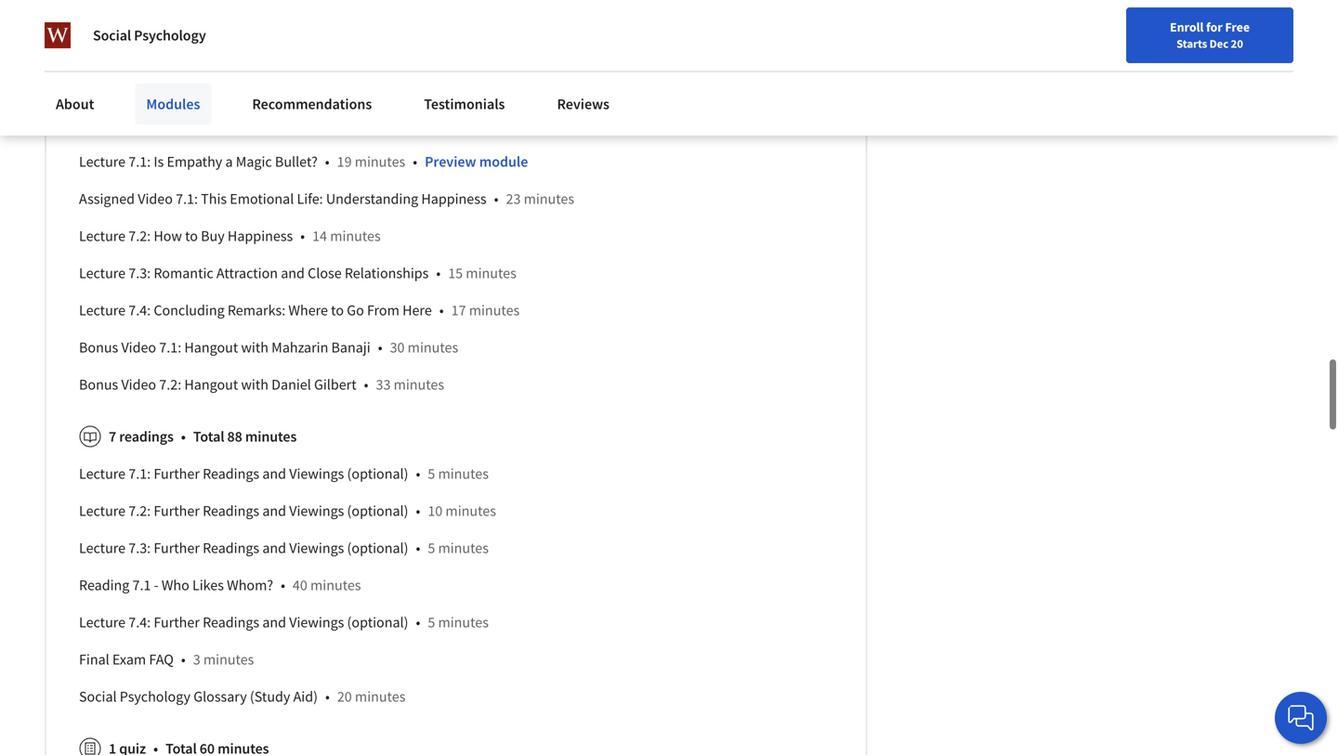 Task type: vqa. For each thing, say whether or not it's contained in the screenshot.
hide info about module content Region
yes



Task type: describe. For each thing, give the bounding box(es) containing it.
bullet?
[[275, 153, 318, 171]]

7.3: for further
[[129, 539, 151, 558]]

7.2: for further
[[129, 502, 151, 521]]

go
[[347, 301, 364, 320]]

recommendations
[[252, 95, 372, 113]]

life:
[[297, 190, 323, 208]]

5 for lecture 7.1: further readings and viewings (optional)
[[428, 465, 435, 484]]

lecture for lecture 7.3: further readings and viewings (optional) • 5 minutes
[[79, 539, 126, 558]]

viewings for lecture 7.1: further readings and viewings (optional)
[[289, 465, 344, 484]]

for
[[1207, 19, 1223, 35]]

reviews link
[[546, 84, 621, 125]]

lecture 7.3: romantic attraction and close relationships • 15 minutes
[[79, 264, 517, 283]]

further for 7.4:
[[154, 614, 200, 632]]

magic
[[236, 153, 272, 171]]

where
[[289, 301, 328, 320]]

15
[[448, 264, 463, 283]]

7.1
[[133, 577, 151, 595]]

whom?
[[227, 577, 273, 595]]

starts
[[1177, 36, 1208, 51]]

recommendations link
[[241, 84, 383, 125]]

reading
[[79, 577, 130, 595]]

testimonials link
[[413, 84, 516, 125]]

19
[[337, 153, 352, 171]]

1 7 from the top
[[109, 19, 116, 37]]

final exam faq • 3 minutes
[[79, 651, 254, 670]]

7.4: for concluding
[[129, 301, 151, 320]]

relationships
[[345, 264, 429, 283]]

about
[[155, 62, 188, 79]]

lecture for lecture 7.1: further readings and viewings (optional) • 5 minutes
[[79, 465, 126, 484]]

lecture 7.1: further readings and viewings (optional) • 5 minutes
[[79, 465, 489, 484]]

from
[[367, 301, 400, 320]]

modules
[[146, 95, 200, 113]]

23
[[506, 190, 521, 208]]

readings for 7.1:
[[203, 465, 260, 484]]

and for lecture 7.1: further readings and viewings (optional)
[[262, 465, 286, 484]]

modules link
[[135, 84, 211, 125]]

glossary
[[194, 688, 247, 707]]

7 for • total 88 minutes
[[109, 428, 116, 446]]

7 videos inside hide info about module content region
[[109, 115, 160, 134]]

assigned
[[79, 190, 135, 208]]

module inside dropdown button
[[191, 62, 234, 79]]

here
[[403, 301, 432, 320]]

33
[[376, 376, 391, 394]]

7.1: down "concluding"
[[159, 339, 181, 357]]

info
[[130, 62, 152, 79]]

total for total 154 minutes
[[180, 115, 211, 134]]

20 inside hide info about module content region
[[337, 688, 352, 707]]

show notifications image
[[1123, 23, 1145, 46]]

wesleyan university image
[[45, 22, 71, 48]]

content
[[236, 62, 280, 79]]

daniel
[[272, 376, 311, 394]]

coursera image
[[22, 15, 140, 45]]

154
[[214, 115, 237, 134]]

psychology for social psychology
[[134, 26, 206, 45]]

buy
[[201, 227, 225, 246]]

lecture 7.1: is empathy a magic bullet? • 19 minutes • preview module
[[79, 153, 528, 171]]

lecture 7.3: further readings and viewings (optional) • 5 minutes
[[79, 539, 489, 558]]

14
[[312, 227, 327, 246]]

• total 154 minutes
[[168, 115, 291, 134]]

3
[[193, 651, 201, 670]]

lecture for lecture 7.3: romantic attraction and close relationships • 15 minutes
[[79, 264, 126, 283]]

5 for lecture 7.4: further readings and viewings (optional)
[[428, 614, 435, 632]]

final
[[79, 651, 109, 670]]

emotional
[[230, 190, 294, 208]]

how
[[154, 227, 182, 246]]

40
[[293, 577, 308, 595]]

readings for 7.2:
[[203, 502, 260, 521]]

about
[[56, 95, 94, 113]]

7.4: for further
[[129, 614, 151, 632]]

hide info about module content
[[101, 62, 280, 79]]

chat with us image
[[1287, 704, 1316, 734]]

7.2: for how
[[129, 227, 151, 246]]

who
[[162, 577, 189, 595]]

lecture 7.2: further readings and viewings (optional) • 10 minutes
[[79, 502, 496, 521]]

7.1: left the this
[[176, 190, 198, 208]]

hangout for 7.1:
[[184, 339, 238, 357]]

likes
[[192, 577, 224, 595]]

and for lecture 7.4: further readings and viewings (optional)
[[262, 614, 286, 632]]

viewings for lecture 7.2: further readings and viewings (optional)
[[289, 502, 344, 521]]

lecture 7.4: further readings and viewings (optional) • 5 minutes
[[79, 614, 489, 632]]

88
[[227, 428, 242, 446]]

hide
[[101, 62, 128, 79]]

video for bonus video 7.2: hangout with daniel gilbert • 33 minutes
[[121, 376, 156, 394]]

bonus for bonus video 7.1: hangout with mahzarin banaji
[[79, 339, 118, 357]]

lecture 7.2: how to buy happiness • 14 minutes
[[79, 227, 381, 246]]

further for 7.3:
[[154, 539, 200, 558]]

banaji
[[331, 339, 371, 357]]

understanding
[[326, 190, 419, 208]]

30
[[390, 339, 405, 357]]

(optional) for lecture 7.1: further readings and viewings (optional)
[[347, 465, 409, 484]]

with for daniel
[[241, 376, 269, 394]]

remarks:
[[228, 301, 286, 320]]

video for bonus video 7.1: hangout with mahzarin banaji • 30 minutes
[[121, 339, 156, 357]]

preview
[[425, 153, 476, 171]]



Task type: locate. For each thing, give the bounding box(es) containing it.
hangout down "concluding"
[[184, 339, 238, 357]]

3 5 from the top
[[428, 614, 435, 632]]

4 (optional) from the top
[[347, 614, 409, 632]]

10
[[428, 502, 443, 521]]

•
[[168, 115, 173, 134], [325, 153, 330, 171], [413, 153, 418, 171], [494, 190, 499, 208], [301, 227, 305, 246], [436, 264, 441, 283], [440, 301, 444, 320], [378, 339, 383, 357], [364, 376, 369, 394], [181, 428, 186, 446], [416, 465, 421, 484], [416, 502, 421, 521], [416, 539, 421, 558], [281, 577, 285, 595], [416, 614, 421, 632], [181, 651, 186, 670], [325, 688, 330, 707]]

0 vertical spatial hangout
[[184, 339, 238, 357]]

video down the 'is'
[[138, 190, 173, 208]]

mahzarin
[[272, 339, 328, 357]]

module
[[191, 62, 234, 79], [479, 153, 528, 171]]

0 vertical spatial 7
[[109, 19, 116, 37]]

menu item
[[983, 19, 1103, 79]]

1 horizontal spatial happiness
[[421, 190, 487, 208]]

1 vertical spatial 7 videos
[[109, 115, 160, 134]]

videos down modules
[[119, 115, 160, 134]]

1 videos from the top
[[119, 19, 160, 37]]

1 horizontal spatial to
[[331, 301, 344, 320]]

total left 88
[[193, 428, 224, 446]]

1 vertical spatial to
[[331, 301, 344, 320]]

preview module link
[[425, 153, 528, 171]]

module right about at the left top
[[191, 62, 234, 79]]

viewings up 40
[[289, 539, 344, 558]]

psychology up about at the left top
[[134, 26, 206, 45]]

3 further from the top
[[154, 539, 200, 558]]

0 vertical spatial 7.4:
[[129, 301, 151, 320]]

social psychology
[[93, 26, 206, 45]]

1 vertical spatial happiness
[[228, 227, 293, 246]]

0 vertical spatial 5
[[428, 465, 435, 484]]

2 7.4: from the top
[[129, 614, 151, 632]]

with
[[241, 339, 269, 357], [241, 376, 269, 394]]

1 7.3: from the top
[[129, 264, 151, 283]]

lecture for lecture 7.2: how to buy happiness • 14 minutes
[[79, 227, 126, 246]]

3 lecture from the top
[[79, 264, 126, 283]]

concluding
[[154, 301, 225, 320]]

1 vertical spatial psychology
[[120, 688, 191, 707]]

7 readings
[[109, 428, 174, 446]]

17
[[452, 301, 466, 320]]

7.3:
[[129, 264, 151, 283], [129, 539, 151, 558]]

to left go
[[331, 301, 344, 320]]

1 vertical spatial videos
[[119, 115, 160, 134]]

1 hangout from the top
[[184, 339, 238, 357]]

is
[[154, 153, 164, 171]]

aid)
[[293, 688, 318, 707]]

readings for 7.3:
[[203, 539, 260, 558]]

lecture
[[79, 153, 126, 171], [79, 227, 126, 246], [79, 264, 126, 283], [79, 301, 126, 320], [79, 465, 126, 484], [79, 502, 126, 521], [79, 539, 126, 558], [79, 614, 126, 632]]

bonus
[[79, 339, 118, 357], [79, 376, 118, 394]]

0 horizontal spatial happiness
[[228, 227, 293, 246]]

7 videos down modules
[[109, 115, 160, 134]]

1 with from the top
[[241, 339, 269, 357]]

7
[[109, 19, 116, 37], [109, 115, 116, 134], [109, 428, 116, 446]]

hangout up 88
[[184, 376, 238, 394]]

2 hangout from the top
[[184, 376, 238, 394]]

and down lecture 7.1: further readings and viewings (optional) • 5 minutes
[[262, 502, 286, 521]]

total for total 88 minutes
[[193, 428, 224, 446]]

2 readings from the top
[[203, 502, 260, 521]]

about link
[[45, 84, 105, 125]]

0 horizontal spatial 20
[[337, 688, 352, 707]]

with down the remarks:
[[241, 339, 269, 357]]

0 vertical spatial social
[[93, 26, 131, 45]]

hide info about module content button
[[72, 54, 287, 88]]

info about module content element
[[72, 47, 833, 756]]

7 lecture from the top
[[79, 539, 126, 558]]

module up 23
[[479, 153, 528, 171]]

close
[[308, 264, 342, 283]]

and down whom?
[[262, 614, 286, 632]]

4 further from the top
[[154, 614, 200, 632]]

(optional)
[[347, 465, 409, 484], [347, 502, 409, 521], [347, 539, 409, 558], [347, 614, 409, 632]]

faq
[[149, 651, 174, 670]]

20 inside enroll for free starts dec 20
[[1231, 36, 1244, 51]]

1 vertical spatial social
[[79, 688, 117, 707]]

7 left readings
[[109, 428, 116, 446]]

0 vertical spatial video
[[138, 190, 173, 208]]

hide info about module content region
[[79, 99, 833, 756]]

a
[[225, 153, 233, 171]]

5 lecture from the top
[[79, 465, 126, 484]]

4 viewings from the top
[[289, 614, 344, 632]]

1 7.4: from the top
[[129, 301, 151, 320]]

and for lecture 7.2: further readings and viewings (optional)
[[262, 502, 286, 521]]

reviews
[[557, 95, 610, 113]]

1 5 from the top
[[428, 465, 435, 484]]

social down final
[[79, 688, 117, 707]]

3 viewings from the top
[[289, 539, 344, 558]]

(optional) for lecture 7.2: further readings and viewings (optional)
[[347, 502, 409, 521]]

1 vertical spatial total
[[193, 428, 224, 446]]

to left buy
[[185, 227, 198, 246]]

5
[[428, 465, 435, 484], [428, 539, 435, 558], [428, 614, 435, 632]]

• total 88 minutes
[[181, 428, 297, 446]]

enroll for free starts dec 20
[[1171, 19, 1250, 51]]

assigned video 7.1: this emotional life: understanding happiness • 23 minutes
[[79, 190, 575, 208]]

20
[[1231, 36, 1244, 51], [337, 688, 352, 707]]

readings for 7.4:
[[203, 614, 260, 632]]

social inside hide info about module content region
[[79, 688, 117, 707]]

lecture 7.4: concluding remarks: where to go from here • 17 minutes
[[79, 301, 520, 320]]

psychology inside hide info about module content region
[[120, 688, 191, 707]]

video down "concluding"
[[121, 339, 156, 357]]

0 vertical spatial happiness
[[421, 190, 487, 208]]

20 down free
[[1231, 36, 1244, 51]]

7 for • total 154 minutes
[[109, 115, 116, 134]]

exam
[[112, 651, 146, 670]]

and down lecture 7.2: further readings and viewings (optional) • 10 minutes
[[262, 539, 286, 558]]

total left 154
[[180, 115, 211, 134]]

1 viewings from the top
[[289, 465, 344, 484]]

attraction
[[217, 264, 278, 283]]

1 vertical spatial hangout
[[184, 376, 238, 394]]

psychology down faq
[[120, 688, 191, 707]]

1 vertical spatial 7.4:
[[129, 614, 151, 632]]

reading 7.1 - who likes whom? • 40 minutes
[[79, 577, 361, 595]]

8 lecture from the top
[[79, 614, 126, 632]]

2 vertical spatial video
[[121, 376, 156, 394]]

2 further from the top
[[154, 502, 200, 521]]

social for social psychology glossary (study aid) • 20 minutes
[[79, 688, 117, 707]]

and for lecture 7.3: further readings and viewings (optional)
[[262, 539, 286, 558]]

1 vertical spatial 7
[[109, 115, 116, 134]]

1 7 videos from the top
[[109, 19, 160, 37]]

happiness down emotional
[[228, 227, 293, 246]]

2 with from the top
[[241, 376, 269, 394]]

videos up info
[[119, 19, 160, 37]]

romantic
[[154, 264, 214, 283]]

7.2: up readings
[[159, 376, 181, 394]]

1 vertical spatial 5
[[428, 539, 435, 558]]

7.1:
[[129, 153, 151, 171], [176, 190, 198, 208], [159, 339, 181, 357], [129, 465, 151, 484]]

and for lecture 7.3: romantic attraction and close relationships
[[281, 264, 305, 283]]

readings
[[203, 465, 260, 484], [203, 502, 260, 521], [203, 539, 260, 558], [203, 614, 260, 632]]

readings up reading 7.1 - who likes whom? • 40 minutes
[[203, 539, 260, 558]]

2 vertical spatial 7
[[109, 428, 116, 446]]

social up hide on the top left
[[93, 26, 131, 45]]

2 (optional) from the top
[[347, 502, 409, 521]]

viewings for lecture 7.4: further readings and viewings (optional)
[[289, 614, 344, 632]]

psychology for social psychology glossary (study aid) • 20 minutes
[[120, 688, 191, 707]]

happiness
[[421, 190, 487, 208], [228, 227, 293, 246]]

0 vertical spatial 7.3:
[[129, 264, 151, 283]]

7 videos
[[109, 19, 160, 37], [109, 115, 160, 134]]

7.2: down 7 readings
[[129, 502, 151, 521]]

3 (optional) from the top
[[347, 539, 409, 558]]

0 vertical spatial psychology
[[134, 26, 206, 45]]

1 bonus from the top
[[79, 339, 118, 357]]

2 7.3: from the top
[[129, 539, 151, 558]]

further for 7.1:
[[154, 465, 200, 484]]

total
[[180, 115, 211, 134], [193, 428, 224, 446]]

module inside region
[[479, 153, 528, 171]]

empathy
[[167, 153, 222, 171]]

with for mahzarin
[[241, 339, 269, 357]]

bonus for bonus video 7.2: hangout with daniel gilbert
[[79, 376, 118, 394]]

(optional) for lecture 7.3: further readings and viewings (optional)
[[347, 539, 409, 558]]

0 vertical spatial 20
[[1231, 36, 1244, 51]]

0 vertical spatial bonus
[[79, 339, 118, 357]]

readings
[[119, 428, 174, 446]]

0 vertical spatial to
[[185, 227, 198, 246]]

1 vertical spatial video
[[121, 339, 156, 357]]

social
[[93, 26, 131, 45], [79, 688, 117, 707]]

psychology
[[134, 26, 206, 45], [120, 688, 191, 707]]

2 lecture from the top
[[79, 227, 126, 246]]

this
[[201, 190, 227, 208]]

readings down 88
[[203, 465, 260, 484]]

hangout
[[184, 339, 238, 357], [184, 376, 238, 394]]

social psychology glossary (study aid) • 20 minutes
[[79, 688, 406, 707]]

1 vertical spatial module
[[479, 153, 528, 171]]

4 lecture from the top
[[79, 301, 126, 320]]

(study
[[250, 688, 290, 707]]

0 vertical spatial 7.2:
[[129, 227, 151, 246]]

0 vertical spatial with
[[241, 339, 269, 357]]

viewings up lecture 7.3: further readings and viewings (optional) • 5 minutes
[[289, 502, 344, 521]]

further
[[154, 465, 200, 484], [154, 502, 200, 521], [154, 539, 200, 558], [154, 614, 200, 632]]

2 viewings from the top
[[289, 502, 344, 521]]

testimonials
[[424, 95, 505, 113]]

lecture for lecture 7.4: further readings and viewings (optional) • 5 minutes
[[79, 614, 126, 632]]

and left close at the left of page
[[281, 264, 305, 283]]

2 vertical spatial 7.2:
[[129, 502, 151, 521]]

2 7 videos from the top
[[109, 115, 160, 134]]

7.1: down 7 readings
[[129, 465, 151, 484]]

1 horizontal spatial module
[[479, 153, 528, 171]]

minutes
[[240, 115, 291, 134], [355, 153, 406, 171], [524, 190, 575, 208], [330, 227, 381, 246], [466, 264, 517, 283], [469, 301, 520, 320], [408, 339, 459, 357], [394, 376, 444, 394], [245, 428, 297, 446], [438, 465, 489, 484], [446, 502, 496, 521], [438, 539, 489, 558], [311, 577, 361, 595], [438, 614, 489, 632], [203, 651, 254, 670], [355, 688, 406, 707]]

4 readings from the top
[[203, 614, 260, 632]]

with left daniel at the left
[[241, 376, 269, 394]]

2 videos from the top
[[119, 115, 160, 134]]

and up lecture 7.2: further readings and viewings (optional) • 10 minutes
[[262, 465, 286, 484]]

7.4: left "concluding"
[[129, 301, 151, 320]]

7.4: down 7.1
[[129, 614, 151, 632]]

1 vertical spatial 20
[[337, 688, 352, 707]]

7.3: for romantic
[[129, 264, 151, 283]]

1 lecture from the top
[[79, 153, 126, 171]]

1 vertical spatial 7.3:
[[129, 539, 151, 558]]

free
[[1226, 19, 1250, 35]]

2 7 from the top
[[109, 115, 116, 134]]

7 videos up info
[[109, 19, 160, 37]]

lecture for lecture 7.4: concluding remarks: where to go from here • 17 minutes
[[79, 301, 126, 320]]

7 right about link
[[109, 115, 116, 134]]

-
[[154, 577, 159, 595]]

viewings up lecture 7.2: further readings and viewings (optional) • 10 minutes
[[289, 465, 344, 484]]

1 vertical spatial bonus
[[79, 376, 118, 394]]

6 lecture from the top
[[79, 502, 126, 521]]

0 vertical spatial 7 videos
[[109, 19, 160, 37]]

1 vertical spatial 7.2:
[[159, 376, 181, 394]]

2 bonus from the top
[[79, 376, 118, 394]]

further for 7.2:
[[154, 502, 200, 521]]

0 horizontal spatial to
[[185, 227, 198, 246]]

video up 7 readings
[[121, 376, 156, 394]]

0 horizontal spatial module
[[191, 62, 234, 79]]

social for social psychology
[[93, 26, 131, 45]]

video
[[138, 190, 173, 208], [121, 339, 156, 357], [121, 376, 156, 394]]

0 vertical spatial module
[[191, 62, 234, 79]]

7.2: left how at the left of page
[[129, 227, 151, 246]]

7.3: up 7.1
[[129, 539, 151, 558]]

3 readings from the top
[[203, 539, 260, 558]]

videos
[[119, 19, 160, 37], [119, 115, 160, 134]]

1 (optional) from the top
[[347, 465, 409, 484]]

readings up lecture 7.3: further readings and viewings (optional) • 5 minutes
[[203, 502, 260, 521]]

enroll
[[1171, 19, 1204, 35]]

2 5 from the top
[[428, 539, 435, 558]]

gilbert
[[314, 376, 357, 394]]

video for assigned video 7.1: this emotional life: understanding happiness • 23 minutes
[[138, 190, 173, 208]]

7.3: left romantic
[[129, 264, 151, 283]]

1 further from the top
[[154, 465, 200, 484]]

viewings down 40
[[289, 614, 344, 632]]

7.4:
[[129, 301, 151, 320], [129, 614, 151, 632]]

20 right the 'aid)'
[[337, 688, 352, 707]]

readings down reading 7.1 - who likes whom? • 40 minutes
[[203, 614, 260, 632]]

7 up hide on the top left
[[109, 19, 116, 37]]

1 horizontal spatial 20
[[1231, 36, 1244, 51]]

3 7 from the top
[[109, 428, 116, 446]]

7.1: left the 'is'
[[129, 153, 151, 171]]

lecture for lecture 7.1: is empathy a magic bullet? • 19 minutes • preview module
[[79, 153, 126, 171]]

lecture for lecture 7.2: further readings and viewings (optional) • 10 minutes
[[79, 502, 126, 521]]

bonus video 7.1: hangout with mahzarin banaji • 30 minutes
[[79, 339, 459, 357]]

bonus video 7.2: hangout with daniel gilbert • 33 minutes
[[79, 376, 444, 394]]

5 for lecture 7.3: further readings and viewings (optional)
[[428, 539, 435, 558]]

0 vertical spatial videos
[[119, 19, 160, 37]]

hangout for 7.2:
[[184, 376, 238, 394]]

0 vertical spatial total
[[180, 115, 211, 134]]

dec
[[1210, 36, 1229, 51]]

videos inside hide info about module content region
[[119, 115, 160, 134]]

viewings for lecture 7.3: further readings and viewings (optional)
[[289, 539, 344, 558]]

happiness down preview
[[421, 190, 487, 208]]

(optional) for lecture 7.4: further readings and viewings (optional)
[[347, 614, 409, 632]]

1 vertical spatial with
[[241, 376, 269, 394]]

2 vertical spatial 5
[[428, 614, 435, 632]]

1 readings from the top
[[203, 465, 260, 484]]



